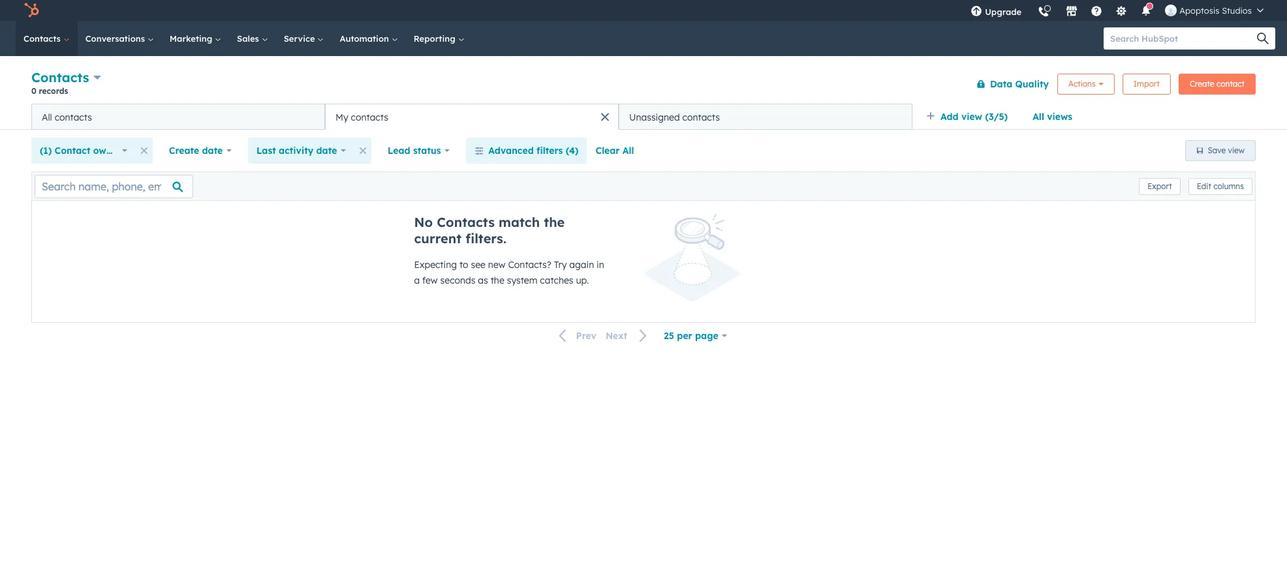 Task type: locate. For each thing, give the bounding box(es) containing it.
contacts down records
[[55, 111, 92, 123]]

contacts button
[[31, 68, 101, 87]]

0 vertical spatial the
[[544, 214, 565, 230]]

contacts
[[55, 111, 92, 123], [351, 111, 388, 123], [683, 111, 720, 123]]

my contacts button
[[325, 104, 619, 130]]

create left contact on the right top of the page
[[1190, 79, 1214, 88]]

page
[[695, 330, 719, 342]]

import button
[[1123, 73, 1171, 94]]

my
[[336, 111, 348, 123]]

save view
[[1208, 146, 1245, 155]]

advanced filters (4)
[[488, 145, 579, 157]]

view inside "button"
[[1228, 146, 1245, 155]]

contacts
[[23, 33, 63, 44], [31, 69, 89, 86], [437, 214, 495, 230]]

create date button
[[160, 138, 240, 164]]

2 date from the left
[[316, 145, 337, 157]]

contacts for my contacts
[[351, 111, 388, 123]]

per
[[677, 330, 692, 342]]

marketing
[[170, 33, 215, 44]]

1 date from the left
[[202, 145, 223, 157]]

lead status button
[[379, 138, 458, 164]]

all down 0 records
[[42, 111, 52, 123]]

columns
[[1214, 181, 1244, 191]]

the right the match
[[544, 214, 565, 230]]

seconds
[[440, 275, 476, 287]]

contacts right the my at top left
[[351, 111, 388, 123]]

create contact
[[1190, 79, 1245, 88]]

1 vertical spatial contacts
[[31, 69, 89, 86]]

0 horizontal spatial date
[[202, 145, 223, 157]]

all left views
[[1033, 111, 1044, 123]]

upgrade
[[985, 7, 1022, 17]]

3 contacts from the left
[[683, 111, 720, 123]]

sales
[[237, 33, 262, 44]]

unassigned contacts
[[629, 111, 720, 123]]

unassigned
[[629, 111, 680, 123]]

date right activity
[[316, 145, 337, 157]]

date down the all contacts "button"
[[202, 145, 223, 157]]

0 horizontal spatial contacts
[[55, 111, 92, 123]]

contact
[[1217, 79, 1245, 88]]

clear all button
[[587, 138, 643, 164]]

1 vertical spatial view
[[1228, 146, 1245, 155]]

edit columns button
[[1188, 178, 1253, 195]]

create date
[[169, 145, 223, 157]]

2 horizontal spatial contacts
[[683, 111, 720, 123]]

(1) contact owner button
[[31, 138, 136, 164]]

import
[[1134, 79, 1160, 88]]

actions
[[1069, 79, 1096, 88]]

export
[[1148, 181, 1172, 191]]

view inside popup button
[[961, 111, 982, 123]]

1 horizontal spatial view
[[1228, 146, 1245, 155]]

contacts right no on the top
[[437, 214, 495, 230]]

advanced
[[488, 145, 534, 157]]

data quality button
[[968, 71, 1050, 97]]

help button
[[1086, 0, 1108, 21]]

(4)
[[566, 145, 579, 157]]

create
[[1190, 79, 1214, 88], [169, 145, 199, 157]]

2 vertical spatial contacts
[[437, 214, 495, 230]]

apoptosis
[[1180, 5, 1220, 16]]

hubspot image
[[23, 3, 39, 18]]

1 horizontal spatial the
[[544, 214, 565, 230]]

filters.
[[466, 230, 506, 247]]

view right save
[[1228, 146, 1245, 155]]

match
[[499, 214, 540, 230]]

unassigned contacts button
[[619, 104, 913, 130]]

notifications button
[[1135, 0, 1157, 21]]

all for all views
[[1033, 111, 1044, 123]]

0 vertical spatial view
[[961, 111, 982, 123]]

contacts right unassigned in the top of the page
[[683, 111, 720, 123]]

contacts up records
[[31, 69, 89, 86]]

create inside "create contact" button
[[1190, 79, 1214, 88]]

contacts down hubspot link
[[23, 33, 63, 44]]

create inside create date popup button
[[169, 145, 199, 157]]

status
[[413, 145, 441, 157]]

owner
[[93, 145, 121, 157]]

see
[[471, 259, 486, 271]]

view
[[961, 111, 982, 123], [1228, 146, 1245, 155]]

lead
[[388, 145, 410, 157]]

all right clear
[[623, 145, 634, 157]]

0 vertical spatial create
[[1190, 79, 1214, 88]]

apoptosis studios button
[[1157, 0, 1272, 21]]

2 contacts from the left
[[351, 111, 388, 123]]

expecting
[[414, 259, 457, 271]]

search button
[[1251, 27, 1275, 50]]

1 horizontal spatial all
[[623, 145, 634, 157]]

the inside expecting to see new contacts? try again in a few seconds as the system catches up.
[[491, 275, 504, 287]]

conversations link
[[77, 21, 162, 56]]

1 vertical spatial create
[[169, 145, 199, 157]]

export button
[[1139, 178, 1181, 195]]

contacts inside "button"
[[55, 111, 92, 123]]

prev
[[576, 330, 597, 342]]

1 horizontal spatial create
[[1190, 79, 1214, 88]]

clear all
[[596, 145, 634, 157]]

all
[[1033, 111, 1044, 123], [42, 111, 52, 123], [623, 145, 634, 157]]

menu
[[963, 0, 1272, 25]]

1 contacts from the left
[[55, 111, 92, 123]]

calling icon image
[[1038, 7, 1050, 18]]

all for all contacts
[[42, 111, 52, 123]]

as
[[478, 275, 488, 287]]

0 horizontal spatial view
[[961, 111, 982, 123]]

1 vertical spatial the
[[491, 275, 504, 287]]

25 per page button
[[655, 323, 736, 349]]

calling icon button
[[1033, 1, 1055, 20]]

0 horizontal spatial create
[[169, 145, 199, 157]]

clear
[[596, 145, 620, 157]]

to
[[460, 259, 468, 271]]

the
[[544, 214, 565, 230], [491, 275, 504, 287]]

date inside last activity date popup button
[[316, 145, 337, 157]]

contacts for all contacts
[[55, 111, 92, 123]]

apoptosis studios
[[1180, 5, 1252, 16]]

0 horizontal spatial the
[[491, 275, 504, 287]]

data
[[990, 78, 1013, 90]]

help image
[[1091, 6, 1103, 18]]

contacts for unassigned contacts
[[683, 111, 720, 123]]

view right add
[[961, 111, 982, 123]]

2 horizontal spatial all
[[1033, 111, 1044, 123]]

the right as
[[491, 275, 504, 287]]

add view (3/5) button
[[918, 104, 1024, 130]]

menu containing apoptosis studios
[[963, 0, 1272, 25]]

1 horizontal spatial date
[[316, 145, 337, 157]]

conversations
[[85, 33, 147, 44]]

again
[[569, 259, 594, 271]]

1 horizontal spatial contacts
[[351, 111, 388, 123]]

0 horizontal spatial all
[[42, 111, 52, 123]]

service
[[284, 33, 318, 44]]

create down the all contacts "button"
[[169, 145, 199, 157]]

all inside "button"
[[42, 111, 52, 123]]

contacts inside no contacts match the current filters.
[[437, 214, 495, 230]]



Task type: vqa. For each thing, say whether or not it's contained in the screenshot.
My open tickets
no



Task type: describe. For each thing, give the bounding box(es) containing it.
create for create contact
[[1190, 79, 1214, 88]]

contacts?
[[508, 259, 551, 271]]

notifications image
[[1141, 6, 1152, 18]]

marketing link
[[162, 21, 229, 56]]

advanced filters (4) button
[[466, 138, 587, 164]]

system
[[507, 275, 538, 287]]

view for save
[[1228, 146, 1245, 155]]

contacts inside popup button
[[31, 69, 89, 86]]

create contact button
[[1179, 73, 1256, 94]]

quality
[[1015, 78, 1049, 90]]

Search HubSpot search field
[[1104, 27, 1264, 50]]

few
[[422, 275, 438, 287]]

Search name, phone, email addresses, or company search field
[[35, 175, 193, 198]]

hubspot link
[[16, 3, 49, 18]]

add view (3/5)
[[941, 111, 1008, 123]]

all views
[[1033, 111, 1073, 123]]

settings image
[[1116, 6, 1127, 18]]

last
[[257, 145, 276, 157]]

reporting
[[414, 33, 458, 44]]

all views link
[[1024, 104, 1081, 130]]

last activity date button
[[248, 138, 355, 164]]

activity
[[279, 145, 313, 157]]

next button
[[601, 328, 655, 345]]

tara schultz image
[[1165, 5, 1177, 16]]

search image
[[1257, 33, 1269, 44]]

next
[[606, 330, 627, 342]]

expecting to see new contacts? try again in a few seconds as the system catches up.
[[414, 259, 604, 287]]

pagination navigation
[[551, 328, 655, 345]]

try
[[554, 259, 567, 271]]

current
[[414, 230, 462, 247]]

in
[[597, 259, 604, 271]]

(1) contact owner
[[40, 145, 121, 157]]

0 records
[[31, 86, 68, 96]]

upgrade image
[[971, 6, 982, 18]]

0
[[31, 86, 36, 96]]

automation link
[[332, 21, 406, 56]]

no
[[414, 214, 433, 230]]

service link
[[276, 21, 332, 56]]

marketplaces image
[[1066, 6, 1078, 18]]

studios
[[1222, 5, 1252, 16]]

date inside create date popup button
[[202, 145, 223, 157]]

contacts banner
[[31, 67, 1256, 104]]

marketplaces button
[[1058, 0, 1086, 21]]

add
[[941, 111, 959, 123]]

filters
[[537, 145, 563, 157]]

contact
[[55, 145, 90, 157]]

edit
[[1197, 181, 1211, 191]]

lead status
[[388, 145, 441, 157]]

sales link
[[229, 21, 276, 56]]

prev button
[[551, 328, 601, 345]]

new
[[488, 259, 506, 271]]

actions button
[[1057, 73, 1115, 94]]

all contacts
[[42, 111, 92, 123]]

save
[[1208, 146, 1226, 155]]

(3/5)
[[985, 111, 1008, 123]]

my contacts
[[336, 111, 388, 123]]

25 per page
[[664, 330, 719, 342]]

contacts link
[[16, 21, 77, 56]]

0 vertical spatial contacts
[[23, 33, 63, 44]]

automation
[[340, 33, 392, 44]]

views
[[1047, 111, 1073, 123]]

a
[[414, 275, 420, 287]]

all inside button
[[623, 145, 634, 157]]

no contacts match the current filters.
[[414, 214, 565, 247]]

edit columns
[[1197, 181, 1244, 191]]

25
[[664, 330, 674, 342]]

reporting link
[[406, 21, 472, 56]]

data quality
[[990, 78, 1049, 90]]

settings link
[[1108, 0, 1135, 21]]

create for create date
[[169, 145, 199, 157]]

all contacts button
[[31, 104, 325, 130]]

the inside no contacts match the current filters.
[[544, 214, 565, 230]]

view for add
[[961, 111, 982, 123]]

last activity date
[[257, 145, 337, 157]]

save view button
[[1185, 140, 1256, 161]]

up.
[[576, 275, 589, 287]]

(1)
[[40, 145, 52, 157]]

catches
[[540, 275, 573, 287]]



